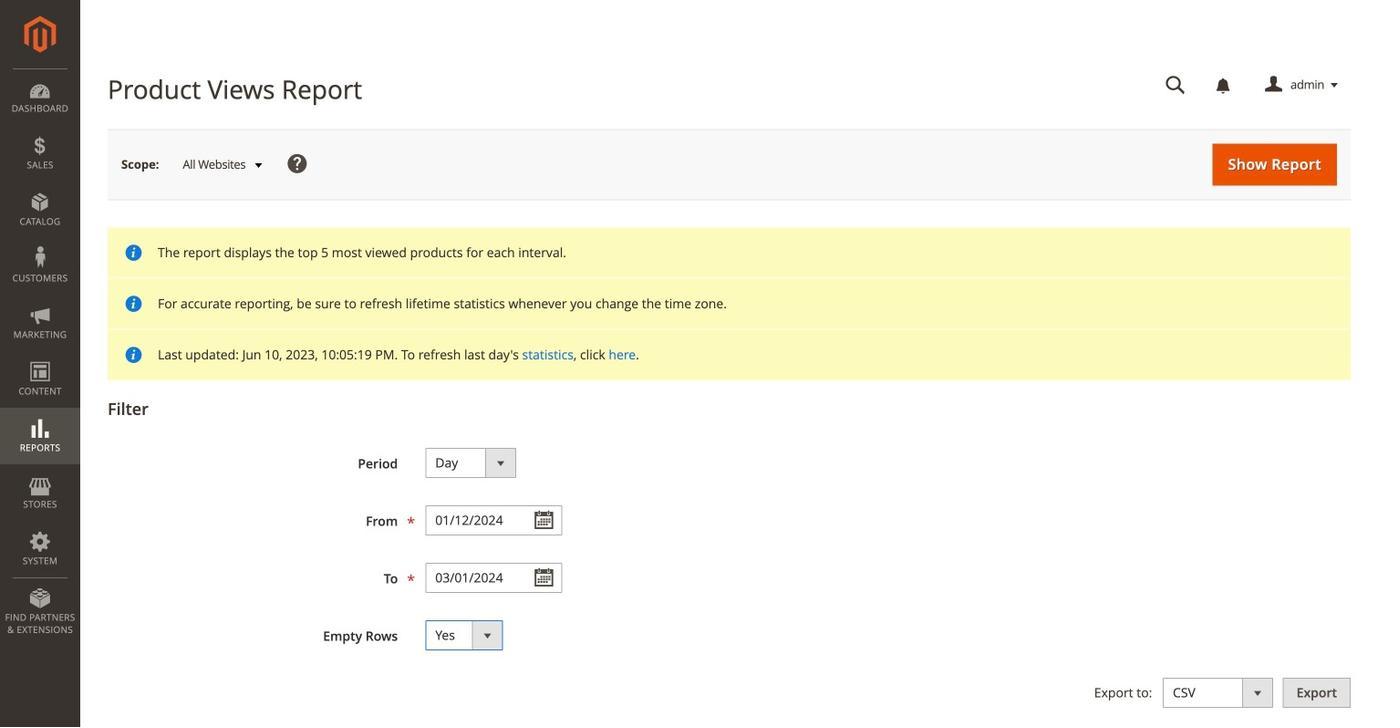 Task type: locate. For each thing, give the bounding box(es) containing it.
None text field
[[1153, 69, 1199, 101], [425, 506, 562, 536], [425, 563, 562, 593], [1153, 69, 1199, 101], [425, 506, 562, 536], [425, 563, 562, 593]]

menu bar
[[0, 68, 80, 645]]



Task type: vqa. For each thing, say whether or not it's contained in the screenshot.
tab list
no



Task type: describe. For each thing, give the bounding box(es) containing it.
magento admin panel image
[[24, 16, 56, 53]]



